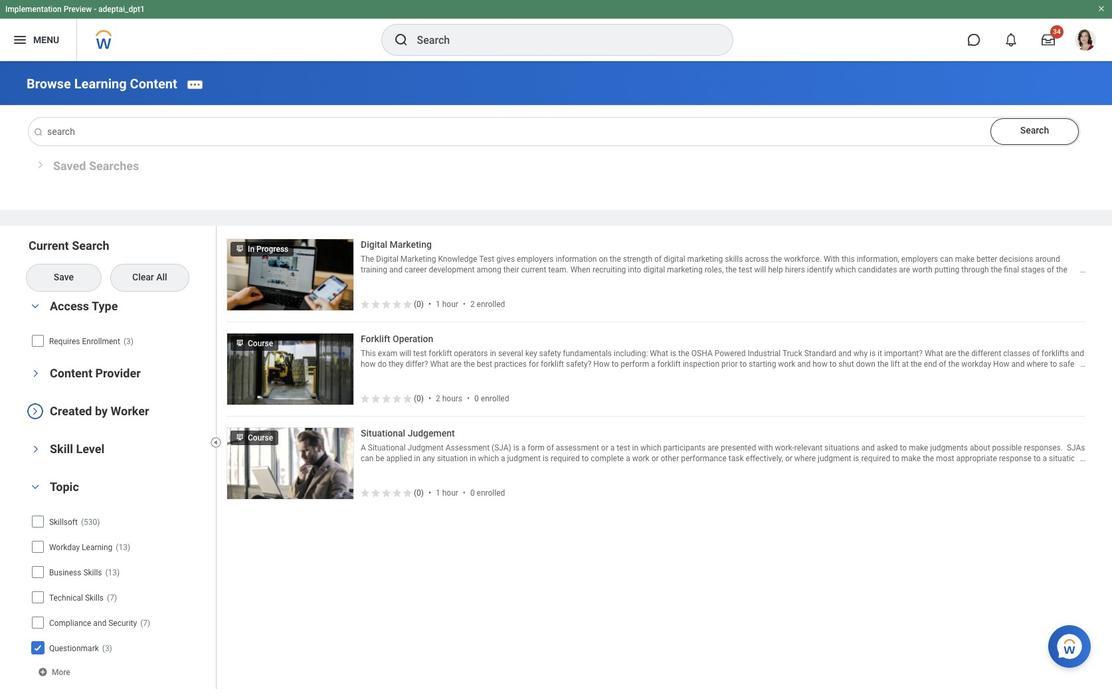 Task type: vqa. For each thing, say whether or not it's contained in the screenshot.


Task type: describe. For each thing, give the bounding box(es) containing it.
menu button
[[0, 19, 77, 61]]

how up discussion
[[994, 360, 1010, 369]]

differ?
[[406, 360, 428, 369]]

0 horizontal spatial when
[[468, 371, 487, 380]]

and up carrying
[[849, 371, 862, 380]]

the up workday
[[959, 349, 970, 359]]

34
[[1054, 28, 1062, 35]]

(7) for compliance and security
[[140, 619, 150, 628]]

training
[[361, 266, 388, 275]]

a right complete
[[626, 454, 631, 464]]

1 vertical spatial make
[[909, 444, 929, 453]]

work inside a situational judgment assessment (sja) is a form of assessment or a test in which participants are presented with work-relevant situations and asked to make judgments about possible responses.  sjas can be applied in any situation in which a judgment is required to complete a work or other performance task effectively, or where judgment is required to make the most appropriate response to a situation involving others.
[[633, 454, 650, 464]]

worker
[[111, 404, 149, 418]]

(13) for workday learning
[[116, 543, 130, 552]]

basic
[[707, 371, 726, 380]]

a right perform
[[652, 360, 656, 369]]

is up injury
[[592, 381, 598, 391]]

(7) for technical skills
[[107, 594, 117, 603]]

clear all
[[132, 272, 167, 282]]

the down end
[[925, 371, 937, 380]]

stages
[[1022, 266, 1046, 275]]

in
[[248, 244, 255, 254]]

0 horizontal spatial it
[[600, 381, 605, 391]]

forklifts
[[1042, 349, 1070, 359]]

how down 'starting'
[[747, 381, 763, 391]]

final
[[1005, 266, 1020, 275]]

0 enrolled for judgement
[[471, 488, 505, 498]]

check small image
[[30, 640, 46, 656]]

applied
[[387, 454, 412, 464]]

topic button
[[50, 480, 79, 494]]

several
[[499, 349, 524, 359]]

what up more...
[[660, 371, 678, 380]]

decisions
[[1000, 255, 1034, 264]]

load
[[830, 381, 845, 391]]

1 hour for judgement
[[436, 488, 459, 498]]

development
[[429, 266, 475, 275]]

access
[[50, 299, 89, 313]]

(0) for marketing
[[414, 300, 424, 309]]

perform
[[621, 360, 650, 369]]

of right the risk on the bottom
[[583, 392, 590, 401]]

2 vertical spatial make
[[902, 454, 922, 464]]

1 judgment from the left
[[508, 454, 541, 464]]

complete
[[591, 454, 624, 464]]

what up move
[[456, 381, 474, 391]]

and inside the digital marketing knowledge test gives employers information on the strength of digital marketing skills across the workforce. with this information, employers can make better decisions around training and career development among their current team. when recruiting into digital marketing roles, the test will help hirers identify which candidates are worth putting through the final stages of the process.
[[390, 266, 403, 275]]

more button
[[38, 667, 72, 678]]

end
[[925, 360, 938, 369]]

of right classes
[[1033, 349, 1040, 359]]

to down attachments on the left of page
[[379, 392, 386, 401]]

search button
[[991, 118, 1080, 145]]

0 horizontal spatial safely
[[964, 371, 985, 380]]

of right the strength
[[655, 255, 662, 264]]

are left different
[[946, 349, 957, 359]]

search image
[[33, 127, 44, 137]]

can inside the digital marketing knowledge test gives employers information on the strength of digital marketing skills across the workforce. with this information, employers can make better decisions around training and career development among their current team. when recruiting into digital marketing roles, the test will help hirers identify which candidates are worth putting through the final stages of the process.
[[941, 255, 954, 264]]

is down form
[[543, 454, 549, 464]]

move
[[445, 392, 465, 401]]

work-
[[776, 444, 795, 453]]

to up triangle"
[[535, 371, 542, 380]]

among
[[477, 266, 502, 275]]

test inside a situational judgment assessment (sja) is a form of assessment or a test in which participants are presented with work-relevant situations and asked to make judgments about possible responses.  sjas can be applied in any situation in which a judgment is required to complete a work or other performance task effectively, or where judgment is required to make the most appropriate response to a situation involving others.
[[617, 444, 631, 453]]

is right why
[[870, 349, 876, 359]]

clear
[[132, 272, 154, 282]]

a inside a situational judgment assessment (sja) is a form of assessment or a test in which participants are presented with work-relevant situations and asked to make judgments about possible responses.  sjas can be applied in any situation in which a judgment is required to complete a work or other performance task effectively, or where judgment is required to make the most appropriate response to a situation involving others.
[[361, 444, 366, 453]]

(13) for business skills
[[105, 568, 120, 578]]

to down assessment
[[582, 454, 589, 464]]

what right the differ? at bottom
[[430, 360, 449, 369]]

the up the recruiting at the right top of the page
[[610, 255, 621, 264]]

and up stack, at the left
[[408, 381, 421, 391]]

safety
[[540, 349, 561, 359]]

and down implemented
[[613, 392, 627, 401]]

menu banner
[[0, 0, 1113, 61]]

type
[[92, 299, 118, 313]]

a right response
[[1043, 454, 1048, 464]]

34 button
[[1034, 25, 1064, 55]]

business skills
[[49, 568, 102, 578]]

access type button
[[50, 299, 118, 313]]

2 for 2 enrolled
[[471, 300, 475, 309]]

the left the risk on the bottom
[[555, 392, 566, 401]]

1 employers from the left
[[517, 255, 554, 264]]

all
[[156, 272, 167, 282]]

and right the "forklifts"
[[1072, 349, 1085, 359]]

knowledge
[[438, 255, 478, 264]]

their inside this exam will test forklift operators in several key safety fundamentals including: what is the osha powered industrial truck standard and why is it important? what are the different classes of forklifts and how do they differ? what are the best practices for forklift safety? how to perform a forklift inspection prior to starting work and how to shut down the lift at the end of the workday how and where to safely refuel or recharge your forklift when needed how to properly refuel a propane forklift what are the basic operating procedures for a forklift and how to operating the forklift safely a discussion on forklift attachments and their use what is the "stability triangle" and how is it implemented when operating a forklift? how to understand the load carrying capacity of your forklift and the importance of abiding by it how to load, stack, and move materials while reducing the risk of injury and much more...
[[423, 381, 439, 391]]

sjas
[[1068, 444, 1086, 453]]

hour for digital marketing
[[443, 300, 459, 309]]

roles,
[[705, 266, 724, 275]]

enrolled for forklift operation
[[481, 394, 510, 403]]

and down workday
[[961, 381, 975, 391]]

how up the risk on the bottom
[[575, 381, 590, 391]]

how down fundamentals
[[594, 360, 610, 369]]

and down classes
[[1012, 360, 1025, 369]]

save button
[[27, 264, 101, 291]]

a up complete
[[611, 444, 615, 453]]

is right (sja)
[[514, 444, 520, 453]]

on inside this exam will test forklift operators in several key safety fundamentals including: what is the osha powered industrial truck standard and why is it important? what are the different classes of forklifts and how do they differ? what are the best practices for forklift safety? how to perform a forklift inspection prior to starting work and how to shut down the lift at the end of the workday how and where to safely refuel or recharge your forklift when needed how to properly refuel a propane forklift what are the basic operating procedures for a forklift and how to operating the forklift safely a discussion on forklift attachments and their use what is the "stability triangle" and how is it implemented when operating a forklift? how to understand the load carrying capacity of your forklift and the importance of abiding by it how to load, stack, and move materials while reducing the risk of injury and much more...
[[1034, 371, 1043, 380]]

chevron down image for content provider
[[31, 366, 40, 381]]

browse learning content element
[[27, 76, 177, 92]]

of left abiding
[[1032, 381, 1040, 391]]

around
[[1036, 255, 1061, 264]]

compliance and security
[[49, 619, 137, 628]]

level
[[76, 442, 105, 456]]

1 for situational judgement
[[436, 488, 441, 498]]

1 horizontal spatial for
[[805, 371, 815, 380]]

and up shut
[[839, 349, 852, 359]]

process.
[[361, 276, 391, 286]]

chevron down image for access type
[[27, 302, 43, 311]]

will inside this exam will test forklift operators in several key safety fundamentals including: what is the osha powered industrial truck standard and why is it important? what are the different classes of forklifts and how do they differ? what are the best practices for forklift safety? how to perform a forklift inspection prior to starting work and how to shut down the lift at the end of the workday how and where to safely refuel or recharge your forklift when needed how to properly refuel a propane forklift what are the basic operating procedures for a forklift and how to operating the forklift safely a discussion on forklift attachments and their use what is the "stability triangle" and how is it implemented when operating a forklift? how to understand the load carrying capacity of your forklift and the importance of abiding by it how to load, stack, and move materials while reducing the risk of injury and much more...
[[400, 349, 411, 359]]

technical
[[49, 594, 83, 603]]

2 hours
[[436, 394, 463, 403]]

0 vertical spatial your
[[425, 371, 441, 380]]

adeptai_dpt1
[[98, 5, 145, 14]]

shut
[[839, 360, 855, 369]]

1 hour for marketing
[[436, 300, 459, 309]]

the inside a situational judgment assessment (sja) is a form of assessment or a test in which participants are presented with work-relevant situations and asked to make judgments about possible responses.  sjas can be applied in any situation in which a judgment is required to complete a work or other performance task effectively, or where judgment is required to make the most appropriate response to a situation involving others.
[[924, 454, 935, 464]]

their inside the digital marketing knowledge test gives employers information on the strength of digital marketing skills across the workforce. with this information, employers can make better decisions around training and career development among their current team. when recruiting into digital marketing roles, the test will help hirers identify which candidates are worth putting through the final stages of the process.
[[504, 266, 520, 275]]

relevant
[[795, 444, 823, 453]]

into
[[628, 266, 642, 275]]

with
[[824, 255, 840, 264]]

how down down
[[864, 371, 879, 380]]

digital marketing image
[[227, 239, 354, 310]]

prior
[[722, 360, 738, 369]]

learning for workday
[[82, 543, 113, 552]]

hours
[[443, 394, 463, 403]]

industrial
[[748, 349, 781, 359]]

on inside the digital marketing knowledge test gives employers information on the strength of digital marketing skills across the workforce. with this information, employers can make better decisions around training and career development among their current team. when recruiting into digital marketing roles, the test will help hirers identify which candidates are worth putting through the final stages of the process.
[[599, 255, 608, 264]]

best
[[477, 360, 493, 369]]

are down inspection
[[680, 371, 691, 380]]

information
[[556, 255, 597, 264]]

to right response
[[1034, 454, 1041, 464]]

2 horizontal spatial operating
[[890, 371, 923, 380]]

(3) for requires enrollment
[[124, 337, 134, 346]]

to up propane
[[612, 360, 619, 369]]

2 horizontal spatial it
[[1080, 381, 1084, 391]]

a left form
[[522, 444, 526, 453]]

course element for forklift operation
[[227, 331, 248, 349]]

standard
[[805, 349, 837, 359]]

where inside a situational judgment assessment (sja) is a form of assessment or a test in which participants are presented with work-relevant situations and asked to make judgments about possible responses.  sjas can be applied in any situation in which a judgment is required to complete a work or other performance task effectively, or where judgment is required to make the most appropriate response to a situation involving others.
[[795, 454, 816, 464]]

a inside this exam will test forklift operators in several key safety fundamentals including: what is the osha powered industrial truck standard and why is it important? what are the different classes of forklifts and how do they differ? what are the best practices for forklift safety? how to perform a forklift inspection prior to starting work and how to shut down the lift at the end of the workday how and where to safely refuel or recharge your forklift when needed how to properly refuel a propane forklift what are the basic operating procedures for a forklift and how to operating the forklift safely a discussion on forklift attachments and their use what is the "stability triangle" and how is it implemented when operating a forklift? how to understand the load carrying capacity of your forklift and the importance of abiding by it how to load, stack, and move materials while reducing the risk of injury and much more...
[[987, 371, 992, 380]]

0 vertical spatial marketing
[[390, 239, 432, 250]]

and down 'use'
[[430, 392, 443, 401]]

the up help
[[771, 255, 783, 264]]

0 vertical spatial marketing
[[688, 255, 723, 264]]

0 vertical spatial content
[[130, 76, 177, 92]]

this exam will test forklift operators in several key safety fundamentals including: what is the osha powered industrial truck standard and why is it important? what are the different classes of forklifts and how do they differ? what are the best practices for forklift safety? how to perform a forklift inspection prior to starting work and how to shut down the lift at the end of the workday how and where to safely refuel or recharge your forklift when needed how to properly refuel a propane forklift what are the basic operating procedures for a forklift and how to operating the forklift safely a discussion on forklift attachments and their use what is the "stability triangle" and how is it implemented when operating a forklift? how to understand the load carrying capacity of your forklift and the importance of abiding by it how to load, stack, and move materials while reducing the risk of injury and much more...
[[361, 349, 1085, 401]]

to down the asked
[[893, 454, 900, 464]]

to right the asked
[[900, 444, 907, 453]]

in down assessment at the left of the page
[[470, 454, 476, 464]]

exam
[[378, 349, 398, 359]]

in left any
[[414, 454, 421, 464]]

to left shut
[[830, 360, 837, 369]]

workday
[[962, 360, 992, 369]]

discussion
[[994, 371, 1032, 380]]

how up "stability on the left bottom of the page
[[517, 371, 533, 380]]

is up materials
[[476, 381, 482, 391]]

the down workday
[[977, 381, 988, 391]]

access type
[[50, 299, 118, 313]]

to right prior
[[740, 360, 747, 369]]

is down situations on the bottom of page
[[854, 454, 860, 464]]

topic tree
[[30, 510, 205, 659]]

a left propane
[[597, 371, 602, 380]]

judgment
[[408, 444, 444, 453]]

Search search field
[[27, 117, 1080, 145]]

created by worker
[[50, 404, 149, 418]]

1 horizontal spatial operating
[[728, 371, 761, 380]]

1 horizontal spatial your
[[919, 381, 934, 391]]

candidates
[[859, 266, 898, 275]]

filter search field
[[24, 238, 218, 689]]

career
[[405, 266, 427, 275]]

assessment
[[556, 444, 600, 453]]

in left participants
[[633, 444, 639, 453]]

preview
[[64, 5, 92, 14]]

needed
[[489, 371, 515, 380]]

chevron down image for topic
[[27, 483, 43, 492]]

key
[[526, 349, 538, 359]]

participants
[[664, 444, 706, 453]]

"stability
[[497, 381, 527, 391]]

propane
[[604, 371, 633, 380]]

and inside a situational judgment assessment (sja) is a form of assessment or a test in which participants are presented with work-relevant situations and asked to make judgments about possible responses.  sjas can be applied in any situation in which a judgment is required to complete a work or other performance task effectively, or where judgment is required to make the most appropriate response to a situation involving others.
[[862, 444, 875, 453]]

of down around
[[1048, 266, 1055, 275]]

the down skills
[[726, 266, 737, 275]]

0 horizontal spatial operating
[[676, 381, 710, 391]]

0 vertical spatial for
[[529, 360, 539, 369]]

safety?
[[566, 360, 592, 369]]

the down operators
[[464, 360, 475, 369]]

how down this
[[361, 360, 376, 369]]

forklift?
[[718, 381, 745, 391]]

operation
[[393, 334, 434, 344]]

the left lift
[[878, 360, 889, 369]]

notifications large image
[[1005, 33, 1018, 47]]

browse learning content main content
[[0, 61, 1113, 689]]

what right including:
[[650, 349, 669, 359]]

recharge
[[392, 371, 423, 380]]

osha
[[692, 349, 713, 359]]

to down the "forklifts"
[[1051, 360, 1058, 369]]

how down standard
[[813, 360, 828, 369]]

better
[[977, 255, 998, 264]]

the right at
[[911, 360, 923, 369]]

1 horizontal spatial it
[[878, 349, 883, 359]]

enrolled for situational judgement
[[477, 488, 505, 498]]

work inside this exam will test forklift operators in several key safety fundamentals including: what is the osha powered industrial truck standard and why is it important? what are the different classes of forklifts and how do they differ? what are the best practices for forklift safety? how to perform a forklift inspection prior to starting work and how to shut down the lift at the end of the workday how and where to safely refuel or recharge your forklift when needed how to properly refuel a propane forklift what are the basic operating procedures for a forklift and how to operating the forklift safely a discussion on forklift attachments and their use what is the "stability triangle" and how is it implemented when operating a forklift? how to understand the load carrying capacity of your forklift and the importance of abiding by it how to load, stack, and move materials while reducing the risk of injury and much more...
[[779, 360, 796, 369]]

are inside a situational judgment assessment (sja) is a form of assessment or a test in which participants are presented with work-relevant situations and asked to make judgments about possible responses.  sjas can be applied in any situation in which a judgment is required to complete a work or other performance task effectively, or where judgment is required to make the most appropriate response to a situation involving others.
[[708, 444, 719, 453]]

the up materials
[[484, 381, 495, 391]]

(sja)
[[492, 444, 512, 453]]

of right end
[[940, 360, 947, 369]]

2 situation from the left
[[1050, 454, 1081, 464]]

injury
[[592, 392, 611, 401]]

more
[[52, 668, 70, 677]]

0 vertical spatial digital
[[361, 239, 388, 250]]



Task type: locate. For each thing, give the bounding box(es) containing it.
learning down (530)
[[82, 543, 113, 552]]

chevron down image left created
[[31, 403, 40, 419]]

a situational judgment assessment (sja) is a form of assessment or a test in which participants are presented with work-relevant situations and asked to make judgments about possible responses.  sjas can be applied in any situation in which a judgment is required to complete a work or other performance task effectively, or where judgment is required to make the most appropriate response to a situation involving others.
[[361, 444, 1086, 474]]

learning right browse
[[74, 76, 127, 92]]

chevron down image for skill level
[[31, 441, 40, 457]]

it
[[878, 349, 883, 359], [600, 381, 605, 391], [1080, 381, 1084, 391]]

topic group
[[27, 479, 209, 681]]

(3) inside access type group
[[124, 337, 134, 346]]

situational judgement image
[[227, 428, 354, 499]]

course for forklift operation
[[248, 339, 273, 348]]

work left 'other'
[[633, 454, 650, 464]]

inbox large image
[[1042, 33, 1056, 47]]

and left security on the bottom
[[93, 619, 107, 628]]

learning inside topic tree
[[82, 543, 113, 552]]

2 enrolled
[[471, 300, 505, 309]]

(13) right business skills
[[105, 568, 120, 578]]

important?
[[885, 349, 923, 359]]

what
[[650, 349, 669, 359], [925, 349, 944, 359], [430, 360, 449, 369], [660, 371, 678, 380], [456, 381, 474, 391]]

fundamentals
[[563, 349, 612, 359]]

1 vertical spatial chevron down image
[[27, 483, 43, 492]]

digital marketing
[[361, 239, 432, 250]]

0 down assessment at the left of the page
[[471, 488, 475, 498]]

2 horizontal spatial which
[[836, 266, 857, 275]]

close environment banner image
[[1098, 5, 1106, 13]]

1 vertical spatial (3)
[[102, 644, 112, 653]]

a down basic at the bottom right of the page
[[712, 381, 716, 391]]

asked
[[877, 444, 898, 453]]

your down the differ? at bottom
[[425, 371, 441, 380]]

a
[[987, 371, 992, 380], [361, 444, 366, 453]]

implementation preview -   adeptai_dpt1
[[5, 5, 145, 14]]

3 course image from the top
[[227, 425, 248, 442]]

1 horizontal spatial a
[[987, 371, 992, 380]]

capacity
[[878, 381, 908, 391]]

1 horizontal spatial search
[[1021, 125, 1050, 135]]

Browse Learning Content text field
[[29, 117, 1080, 145]]

(3) inside topic tree
[[102, 644, 112, 653]]

the left load
[[817, 381, 828, 391]]

of
[[655, 255, 662, 264], [1048, 266, 1055, 275], [1033, 349, 1040, 359], [940, 360, 947, 369], [909, 381, 917, 391], [1032, 381, 1040, 391], [583, 392, 590, 401], [547, 444, 554, 453]]

provider
[[95, 366, 141, 380]]

how down attachments on the left of page
[[361, 392, 377, 401]]

2 employers from the left
[[902, 255, 939, 264]]

make
[[956, 255, 975, 264], [909, 444, 929, 453], [902, 454, 922, 464]]

1 hour from the top
[[443, 300, 459, 309]]

in up best
[[490, 349, 497, 359]]

implementation
[[5, 5, 62, 14]]

carrying
[[847, 381, 876, 391]]

or down work-
[[786, 454, 793, 464]]

0 horizontal spatial their
[[423, 381, 439, 391]]

the down better
[[992, 266, 1003, 275]]

content
[[130, 76, 177, 92], [50, 366, 92, 380]]

are left worth
[[900, 266, 911, 275]]

for
[[529, 360, 539, 369], [805, 371, 815, 380]]

worth
[[913, 266, 933, 275]]

your
[[425, 371, 441, 380], [919, 381, 934, 391]]

course image for digital marketing
[[227, 236, 248, 253]]

0 for forklift operation
[[475, 394, 479, 403]]

3 course element from the top
[[227, 425, 248, 444]]

1 vertical spatial digital
[[644, 266, 666, 275]]

1 horizontal spatial (7)
[[140, 619, 150, 628]]

response
[[1000, 454, 1032, 464]]

1 course element from the top
[[227, 236, 248, 255]]

involving
[[361, 465, 392, 474]]

is left osha
[[671, 349, 677, 359]]

1 horizontal spatial their
[[504, 266, 520, 275]]

current
[[522, 266, 547, 275]]

2 vertical spatial enrolled
[[477, 488, 505, 498]]

forklift operation image
[[227, 334, 354, 405]]

1 (0) from the top
[[414, 300, 424, 309]]

hour for situational judgement
[[443, 488, 459, 498]]

0 horizontal spatial which
[[478, 454, 499, 464]]

security
[[109, 619, 137, 628]]

test inside this exam will test forklift operators in several key safety fundamentals including: what is the osha powered industrial truck standard and why is it important? what are the different classes of forklifts and how do they differ? what are the best practices for forklift safety? how to perform a forklift inspection prior to starting work and how to shut down the lift at the end of the workday how and where to safely refuel or recharge your forklift when needed how to properly refuel a propane forklift what are the basic operating procedures for a forklift and how to operating the forklift safely a discussion on forklift attachments and their use what is the "stability triangle" and how is it implemented when operating a forklift? how to understand the load carrying capacity of your forklift and the importance of abiding by it how to load, stack, and move materials while reducing the risk of injury and much more...
[[413, 349, 427, 359]]

inspection
[[683, 360, 720, 369]]

employers up worth
[[902, 255, 939, 264]]

1 horizontal spatial by
[[1070, 381, 1078, 391]]

1 required from the left
[[551, 454, 580, 464]]

0 vertical spatial search
[[1021, 125, 1050, 135]]

1 vertical spatial (0)
[[414, 394, 424, 403]]

make left judgments
[[909, 444, 929, 453]]

questionmark
[[49, 644, 99, 653]]

make left most
[[902, 454, 922, 464]]

0 horizontal spatial test
[[413, 349, 427, 359]]

Search Workday  search field
[[417, 25, 706, 55]]

practices
[[495, 360, 527, 369]]

digital inside the digital marketing knowledge test gives employers information on the strength of digital marketing skills across the workforce. with this information, employers can make better decisions around training and career development among their current team. when recruiting into digital marketing roles, the test will help hirers identify which candidates are worth putting through the final stages of the process.
[[376, 255, 399, 264]]

situational inside a situational judgment assessment (sja) is a form of assessment or a test in which participants are presented with work-relevant situations and asked to make judgments about possible responses.  sjas can be applied in any situation in which a judgment is required to complete a work or other performance task effectively, or where judgment is required to make the most appropriate response to a situation involving others.
[[368, 444, 406, 453]]

0 horizontal spatial your
[[425, 371, 441, 380]]

0 vertical spatial 0
[[475, 394, 479, 403]]

their down gives
[[504, 266, 520, 275]]

skills for business skills
[[83, 568, 102, 578]]

0 vertical spatial hour
[[443, 300, 459, 309]]

the
[[361, 255, 374, 264]]

workday learning
[[49, 543, 113, 552]]

1 course from the top
[[248, 339, 273, 348]]

why
[[854, 349, 868, 359]]

2 1 from the top
[[436, 488, 441, 498]]

0 horizontal spatial where
[[795, 454, 816, 464]]

chevron down image inside access type group
[[27, 302, 43, 311]]

of right capacity
[[909, 381, 917, 391]]

task
[[729, 454, 744, 464]]

a down (sja)
[[501, 454, 506, 464]]

chevron down image for created by worker
[[31, 403, 40, 419]]

and down truck
[[798, 360, 811, 369]]

a up involving
[[361, 444, 366, 453]]

0 vertical spatial chevron down image
[[27, 302, 43, 311]]

implemented
[[607, 381, 653, 391]]

employers up the current
[[517, 255, 554, 264]]

which inside the digital marketing knowledge test gives employers information on the strength of digital marketing skills across the workforce. with this information, employers can make better decisions around training and career development among their current team. when recruiting into digital marketing roles, the test will help hirers identify which candidates are worth putting through the final stages of the process.
[[836, 266, 857, 275]]

where inside this exam will test forklift operators in several key safety fundamentals including: what is the osha powered industrial truck standard and why is it important? what are the different classes of forklifts and how do they differ? what are the best practices for forklift safety? how to perform a forklift inspection prior to starting work and how to shut down the lift at the end of the workday how and where to safely refuel or recharge your forklift when needed how to properly refuel a propane forklift what are the basic operating procedures for a forklift and how to operating the forklift safely a discussion on forklift attachments and their use what is the "stability triangle" and how is it implemented when operating a forklift? how to understand the load carrying capacity of your forklift and the importance of abiding by it how to load, stack, and move materials while reducing the risk of injury and much more...
[[1027, 360, 1049, 369]]

situation
[[437, 454, 468, 464], [1050, 454, 1081, 464]]

(3) down compliance and security
[[102, 644, 112, 653]]

1 vertical spatial test
[[413, 349, 427, 359]]

1 vertical spatial course image
[[227, 331, 248, 348]]

1 vertical spatial marketing
[[401, 255, 436, 264]]

0 vertical spatial when
[[468, 371, 487, 380]]

chevron down image left the "content provider"
[[31, 366, 40, 381]]

2 course element from the top
[[227, 331, 248, 349]]

(3) for questionmark
[[102, 644, 112, 653]]

course image
[[227, 236, 248, 253], [227, 331, 248, 348], [227, 425, 248, 442]]

1 vertical spatial (7)
[[140, 619, 150, 628]]

0 vertical spatial a
[[987, 371, 992, 380]]

search results region
[[227, 236, 1086, 500]]

course image for forklift operation
[[227, 331, 248, 348]]

help
[[769, 266, 784, 275]]

0 vertical spatial 2
[[471, 300, 475, 309]]

1 vertical spatial 1 hour
[[436, 488, 459, 498]]

2 for 2 hours
[[436, 394, 441, 403]]

1 horizontal spatial when
[[655, 381, 674, 391]]

for up the understand
[[805, 371, 815, 380]]

test down across
[[739, 266, 753, 275]]

how
[[594, 360, 610, 369], [994, 360, 1010, 369], [517, 371, 533, 380], [747, 381, 763, 391], [361, 392, 377, 401]]

of inside a situational judgment assessment (sja) is a form of assessment or a test in which participants are presented with work-relevant situations and asked to make judgments about possible responses.  sjas can be applied in any situation in which a judgment is required to complete a work or other performance task effectively, or where judgment is required to make the most appropriate response to a situation involving others.
[[547, 444, 554, 453]]

by inside this exam will test forklift operators in several key safety fundamentals including: what is the osha powered industrial truck standard and why is it important? what are the different classes of forklifts and how do they differ? what are the best practices for forklift safety? how to perform a forklift inspection prior to starting work and how to shut down the lift at the end of the workday how and where to safely refuel or recharge your forklift when needed how to properly refuel a propane forklift what are the basic operating procedures for a forklift and how to operating the forklift safely a discussion on forklift attachments and their use what is the "stability triangle" and how is it implemented when operating a forklift? how to understand the load carrying capacity of your forklift and the importance of abiding by it how to load, stack, and move materials while reducing the risk of injury and much more...
[[1070, 381, 1078, 391]]

1 horizontal spatial content
[[130, 76, 177, 92]]

can inside a situational judgment assessment (sja) is a form of assessment or a test in which participants are presented with work-relevant situations and asked to make judgments about possible responses.  sjas can be applied in any situation in which a judgment is required to complete a work or other performance task effectively, or where judgment is required to make the most appropriate response to a situation involving others.
[[361, 454, 374, 464]]

in inside this exam will test forklift operators in several key safety fundamentals including: what is the osha powered industrial truck standard and why is it important? what are the different classes of forklifts and how do they differ? what are the best practices for forklift safety? how to perform a forklift inspection prior to starting work and how to shut down the lift at the end of the workday how and where to safely refuel or recharge your forklift when needed how to properly refuel a propane forklift what are the basic operating procedures for a forklift and how to operating the forklift safely a discussion on forklift attachments and their use what is the "stability triangle" and how is it implemented when operating a forklift? how to understand the load carrying capacity of your forklift and the importance of abiding by it how to load, stack, and move materials while reducing the risk of injury and much more...
[[490, 349, 497, 359]]

2 vertical spatial course element
[[227, 425, 248, 444]]

2 vertical spatial which
[[478, 454, 499, 464]]

down
[[857, 360, 876, 369]]

a down workday
[[987, 371, 992, 380]]

1 situation from the left
[[437, 454, 468, 464]]

your down end
[[919, 381, 934, 391]]

2 course image from the top
[[227, 331, 248, 348]]

3 (0) from the top
[[414, 488, 424, 498]]

or inside this exam will test forklift operators in several key safety fundamentals including: what is the osha powered industrial truck standard and why is it important? what are the different classes of forklifts and how do they differ? what are the best practices for forklift safety? how to perform a forklift inspection prior to starting work and how to shut down the lift at the end of the workday how and where to safely refuel or recharge your forklift when needed how to properly refuel a propane forklift what are the basic operating procedures for a forklift and how to operating the forklift safely a discussion on forklift attachments and their use what is the "stability triangle" and how is it implemented when operating a forklift? how to understand the load carrying capacity of your forklift and the importance of abiding by it how to load, stack, and move materials while reducing the risk of injury and much more...
[[383, 371, 390, 380]]

enrollment
[[82, 337, 120, 346]]

forklift
[[429, 349, 452, 359], [541, 360, 564, 369], [658, 360, 681, 369], [443, 371, 466, 380], [635, 371, 658, 380], [823, 371, 847, 380], [939, 371, 962, 380], [1045, 371, 1069, 380], [936, 381, 959, 391]]

0 vertical spatial course element
[[227, 236, 248, 255]]

the left osha
[[679, 349, 690, 359]]

1 horizontal spatial safely
[[1060, 360, 1081, 369]]

will inside the digital marketing knowledge test gives employers information on the strength of digital marketing skills across the workforce. with this information, employers can make better decisions around training and career development among their current team. when recruiting into digital marketing roles, the test will help hirers identify which candidates are worth putting through the final stages of the process.
[[755, 266, 767, 275]]

procedures
[[763, 371, 803, 380]]

test inside the digital marketing knowledge test gives employers information on the strength of digital marketing skills across the workforce. with this information, employers can make better decisions around training and career development among their current team. when recruiting into digital marketing roles, the test will help hirers identify which candidates are worth putting through the final stages of the process.
[[739, 266, 753, 275]]

1 vertical spatial can
[[361, 454, 374, 464]]

learning for browse
[[74, 76, 127, 92]]

0 vertical spatial 1 hour
[[436, 300, 459, 309]]

0 horizontal spatial on
[[599, 255, 608, 264]]

topic
[[50, 480, 79, 494]]

is
[[671, 349, 677, 359], [870, 349, 876, 359], [476, 381, 482, 391], [592, 381, 598, 391], [514, 444, 520, 453], [543, 454, 549, 464], [854, 454, 860, 464]]

0 vertical spatial chevron down image
[[31, 403, 40, 419]]

0 horizontal spatial content
[[50, 366, 92, 380]]

0 vertical spatial which
[[836, 266, 857, 275]]

0 for situational judgement
[[471, 488, 475, 498]]

importance
[[990, 381, 1030, 391]]

0 vertical spatial learning
[[74, 76, 127, 92]]

their left 'use'
[[423, 381, 439, 391]]

course element for situational judgement
[[227, 425, 248, 444]]

to down procedures
[[765, 381, 773, 391]]

or up complete
[[602, 444, 609, 453]]

2 refuel from the left
[[575, 371, 595, 380]]

chevron down image
[[27, 302, 43, 311], [31, 366, 40, 381], [31, 441, 40, 457]]

1 vertical spatial a
[[361, 444, 366, 453]]

0 vertical spatial situational
[[361, 428, 406, 439]]

can up putting
[[941, 255, 954, 264]]

0 vertical spatial will
[[755, 266, 767, 275]]

justify image
[[12, 32, 28, 48]]

requires
[[49, 337, 80, 346]]

(0)
[[414, 300, 424, 309], [414, 394, 424, 403], [414, 488, 424, 498]]

1 vertical spatial situational
[[368, 444, 406, 453]]

hour down assessment at the left of the page
[[443, 488, 459, 498]]

through
[[962, 266, 990, 275]]

by left worker
[[95, 404, 108, 418]]

0 vertical spatial digital
[[664, 255, 686, 264]]

which up 'other'
[[641, 444, 662, 453]]

to up capacity
[[881, 371, 888, 380]]

or
[[383, 371, 390, 380], [602, 444, 609, 453], [652, 454, 659, 464], [786, 454, 793, 464]]

menu
[[33, 34, 59, 45]]

1 vertical spatial safely
[[964, 371, 985, 380]]

0 horizontal spatial situation
[[437, 454, 468, 464]]

1 refuel from the left
[[361, 371, 381, 380]]

will up they at bottom left
[[400, 349, 411, 359]]

0 horizontal spatial employers
[[517, 255, 554, 264]]

1 1 from the top
[[436, 300, 441, 309]]

1 horizontal spatial refuel
[[575, 371, 595, 380]]

operating up 'forklift?'
[[728, 371, 761, 380]]

and left the asked
[[862, 444, 875, 453]]

search inside button
[[1021, 125, 1050, 135]]

course for situational judgement
[[248, 433, 273, 443]]

or left 'other'
[[652, 454, 659, 464]]

2 required from the left
[[862, 454, 891, 464]]

0 vertical spatial course
[[248, 339, 273, 348]]

2 1 hour from the top
[[436, 488, 459, 498]]

situations
[[825, 444, 860, 453]]

the left workday
[[949, 360, 960, 369]]

course element for digital marketing
[[227, 236, 248, 255]]

1 vertical spatial marketing
[[668, 266, 703, 275]]

which down this
[[836, 266, 857, 275]]

course
[[248, 339, 273, 348], [248, 433, 273, 443]]

2 course from the top
[[248, 433, 273, 443]]

enrolled down (sja)
[[477, 488, 505, 498]]

(3)
[[124, 337, 134, 346], [102, 644, 112, 653]]

enrolled down among
[[477, 300, 505, 309]]

1 vertical spatial course element
[[227, 331, 248, 349]]

0 horizontal spatial search
[[72, 238, 109, 252]]

(7) up security on the bottom
[[107, 594, 117, 603]]

0 horizontal spatial (7)
[[107, 594, 117, 603]]

are inside the digital marketing knowledge test gives employers information on the strength of digital marketing skills across the workforce. with this information, employers can make better decisions around training and career development among their current team. when recruiting into digital marketing roles, the test will help hirers identify which candidates are worth putting through the final stages of the process.
[[900, 266, 911, 275]]

0 vertical spatial enrolled
[[477, 300, 505, 309]]

more...
[[651, 392, 675, 401]]

1 vertical spatial content
[[50, 366, 92, 380]]

operating down at
[[890, 371, 923, 380]]

(7)
[[107, 594, 117, 603], [140, 619, 150, 628]]

1 vertical spatial digital
[[376, 255, 399, 264]]

0 vertical spatial test
[[739, 266, 753, 275]]

chevron down image
[[31, 403, 40, 419], [27, 483, 43, 492]]

what up end
[[925, 349, 944, 359]]

0 horizontal spatial 2
[[436, 394, 441, 403]]

technical skills
[[49, 594, 104, 603]]

(7) right security on the bottom
[[140, 619, 150, 628]]

1 vertical spatial chevron down image
[[31, 366, 40, 381]]

1 vertical spatial 0
[[471, 488, 475, 498]]

0 horizontal spatial required
[[551, 454, 580, 464]]

where down the "forklifts"
[[1027, 360, 1049, 369]]

-
[[94, 5, 96, 14]]

0 horizontal spatial judgment
[[508, 454, 541, 464]]

compliance
[[49, 619, 91, 628]]

chevron down image left topic button
[[27, 483, 43, 492]]

the left most
[[924, 454, 935, 464]]

the down around
[[1057, 266, 1068, 275]]

chevron down image left access at the top of page
[[27, 302, 43, 311]]

refuel
[[361, 371, 381, 380], [575, 371, 595, 380]]

and inside topic tree
[[93, 619, 107, 628]]

content inside the filter search field
[[50, 366, 92, 380]]

1 vertical spatial search
[[72, 238, 109, 252]]

how
[[361, 360, 376, 369], [813, 360, 828, 369], [864, 371, 879, 380], [575, 381, 590, 391]]

by inside the filter search field
[[95, 404, 108, 418]]

0 vertical spatial (7)
[[107, 594, 117, 603]]

by
[[1070, 381, 1078, 391], [95, 404, 108, 418]]

0 vertical spatial safely
[[1060, 360, 1081, 369]]

safely down the "forklifts"
[[1060, 360, 1081, 369]]

1 horizontal spatial test
[[617, 444, 631, 453]]

1 vertical spatial work
[[633, 454, 650, 464]]

0 vertical spatial (3)
[[124, 337, 134, 346]]

0 vertical spatial 0 enrolled
[[475, 394, 510, 403]]

2 down development
[[471, 300, 475, 309]]

hour
[[443, 300, 459, 309], [443, 488, 459, 498]]

when
[[571, 266, 591, 275]]

1 vertical spatial course
[[248, 433, 273, 443]]

about
[[971, 444, 991, 453]]

1 horizontal spatial which
[[641, 444, 662, 453]]

judgments
[[931, 444, 969, 453]]

putting
[[935, 266, 960, 275]]

business
[[49, 568, 81, 578]]

be
[[376, 454, 385, 464]]

attachments
[[361, 381, 406, 391]]

and up the risk on the bottom
[[560, 381, 573, 391]]

0 enrolled for operation
[[475, 394, 510, 403]]

(0) down others.
[[414, 488, 424, 498]]

skills up compliance and security
[[85, 594, 104, 603]]

browse
[[27, 76, 71, 92]]

1 horizontal spatial (3)
[[124, 337, 134, 346]]

materials
[[467, 392, 500, 401]]

in progress
[[248, 244, 289, 254]]

(0) for judgement
[[414, 488, 424, 498]]

1 vertical spatial will
[[400, 349, 411, 359]]

properly
[[544, 371, 573, 380]]

are down operators
[[451, 360, 462, 369]]

0 horizontal spatial can
[[361, 454, 374, 464]]

1 vertical spatial your
[[919, 381, 934, 391]]

0 vertical spatial course image
[[227, 236, 248, 253]]

where down relevant
[[795, 454, 816, 464]]

(0) for operation
[[414, 394, 424, 403]]

1 for digital marketing
[[436, 300, 441, 309]]

1 vertical spatial which
[[641, 444, 662, 453]]

abiding
[[1042, 381, 1068, 391]]

access type group
[[27, 298, 209, 355]]

skills right business
[[83, 568, 102, 578]]

triangle"
[[529, 381, 558, 391]]

2 vertical spatial chevron down image
[[31, 441, 40, 457]]

course image for situational judgement
[[227, 425, 248, 442]]

a down standard
[[817, 371, 821, 380]]

1 vertical spatial on
[[1034, 371, 1043, 380]]

0 vertical spatial on
[[599, 255, 608, 264]]

1 vertical spatial for
[[805, 371, 815, 380]]

on up the recruiting at the right top of the page
[[599, 255, 608, 264]]

1 horizontal spatial will
[[755, 266, 767, 275]]

0 vertical spatial by
[[1070, 381, 1078, 391]]

the digital marketing knowledge test gives employers information on the strength of digital marketing skills across the workforce. with this information, employers can make better decisions around training and career development among their current team. when recruiting into digital marketing roles, the test will help hirers identify which candidates are worth putting through the final stages of the process.
[[361, 255, 1068, 286]]

0 vertical spatial make
[[956, 255, 975, 264]]

team.
[[549, 266, 569, 275]]

profile logan mcneil image
[[1076, 29, 1097, 53]]

0 vertical spatial work
[[779, 360, 796, 369]]

will
[[755, 266, 767, 275], [400, 349, 411, 359]]

classes
[[1004, 349, 1031, 359]]

2 (0) from the top
[[414, 394, 424, 403]]

chevron down image inside topic group
[[27, 483, 43, 492]]

others.
[[394, 465, 419, 474]]

progress
[[257, 244, 289, 254]]

operators
[[454, 349, 488, 359]]

refuel down safety?
[[575, 371, 595, 380]]

1 horizontal spatial employers
[[902, 255, 939, 264]]

1 1 hour from the top
[[436, 300, 459, 309]]

effectively,
[[746, 454, 784, 464]]

gives
[[497, 255, 515, 264]]

starting
[[749, 360, 777, 369]]

skills for technical skills
[[85, 594, 104, 603]]

search image
[[393, 32, 409, 48]]

2 hour from the top
[[443, 488, 459, 498]]

make inside the digital marketing knowledge test gives employers information on the strength of digital marketing skills across the workforce. with this information, employers can make better decisions around training and career development among their current team. when recruiting into digital marketing roles, the test will help hirers identify which candidates are worth putting through the final stages of the process.
[[956, 255, 975, 264]]

1 course image from the top
[[227, 236, 248, 253]]

digital up the training
[[376, 255, 399, 264]]

the down inspection
[[693, 371, 705, 380]]

1 horizontal spatial work
[[779, 360, 796, 369]]

1 down development
[[436, 300, 441, 309]]

1 vertical spatial their
[[423, 381, 439, 391]]

enrolled for digital marketing
[[477, 300, 505, 309]]

2 judgment from the left
[[818, 454, 852, 464]]

search inside the filter search field
[[72, 238, 109, 252]]

marketing inside the digital marketing knowledge test gives employers information on the strength of digital marketing skills across the workforce. with this information, employers can make better decisions around training and career development among their current team. when recruiting into digital marketing roles, the test will help hirers identify which candidates are worth putting through the final stages of the process.
[[401, 255, 436, 264]]

can left be
[[361, 454, 374, 464]]

other
[[661, 454, 680, 464]]

reducing
[[522, 392, 553, 401]]

course element
[[227, 236, 248, 255], [227, 331, 248, 349], [227, 425, 248, 444]]

0 right move
[[475, 394, 479, 403]]



